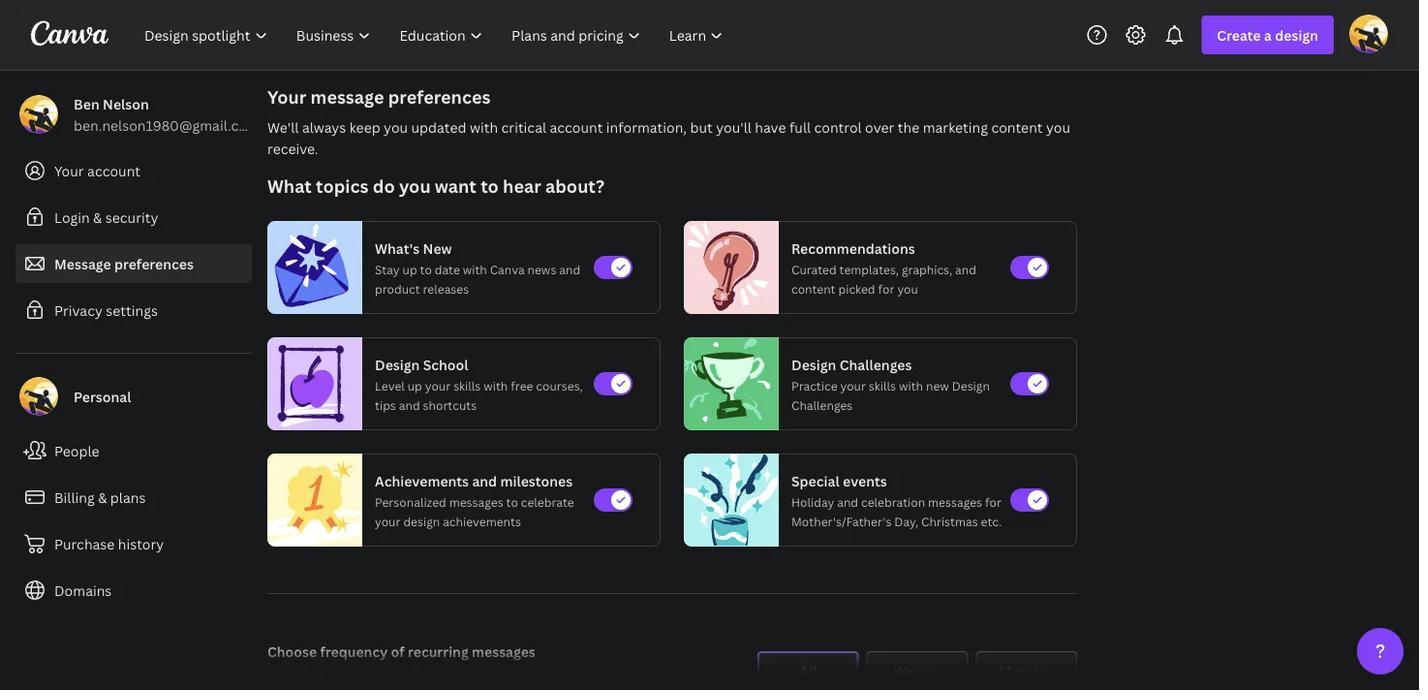 Task type: describe. For each thing, give the bounding box(es) containing it.
nelson
[[103, 95, 149, 113]]

1 or from the left
[[409, 663, 421, 679]]

want
[[435, 174, 477, 198]]

achievements and milestones personalized messages to celebrate your design achievements
[[375, 472, 574, 529]]

the
[[898, 118, 920, 136]]

domains link
[[16, 571, 252, 610]]

purchase history link
[[16, 524, 252, 563]]

design for design challenges
[[792, 355, 837, 374]]

Weekly button
[[867, 651, 969, 690]]

have
[[755, 118, 787, 136]]

hear
[[503, 174, 542, 198]]

people link
[[16, 431, 252, 470]]

login & security
[[54, 208, 158, 226]]

billing & plans link
[[16, 478, 252, 517]]

preferences inside "link"
[[114, 254, 194, 273]]

topic image for design school
[[268, 337, 354, 430]]

settings
[[106, 301, 158, 319]]

you inside recommendations curated templates, graphics, and content picked for you
[[898, 281, 919, 297]]

login
[[54, 208, 90, 226]]

christmas
[[922, 513, 979, 529]]

with inside we'll always keep you updated with critical account information, but you'll have full control over the marketing content you receive.
[[470, 118, 498, 136]]

capsule.
[[268, 683, 314, 690]]

ben nelson ben.nelson1980@gmail.com
[[74, 95, 260, 134]]

mother's/father's
[[792, 513, 892, 529]]

over
[[866, 118, 895, 136]]

curated
[[792, 261, 837, 277]]

full
[[790, 118, 811, 136]]

graphics,
[[902, 261, 953, 277]]

bundle
[[424, 663, 464, 679]]

personal
[[74, 387, 131, 406]]

content inside we'll always keep you updated with critical account information, but you'll have full control over the marketing content you receive.
[[992, 118, 1043, 136]]

milestones
[[501, 472, 573, 490]]

day,
[[895, 513, 919, 529]]

do
[[373, 174, 395, 198]]

templates,
[[840, 261, 899, 277]]

free
[[511, 378, 534, 394]]

and inside what's new stay up to date with canva news and product releases
[[560, 261, 581, 277]]

messages left in
[[466, 663, 521, 679]]

what's
[[375, 239, 420, 257]]

all
[[297, 663, 310, 679]]

ben nelson image
[[1350, 14, 1389, 53]]

topics
[[316, 174, 369, 198]]

updated
[[411, 118, 467, 136]]

people
[[54, 441, 99, 460]]

your for your account
[[54, 161, 84, 180]]

always
[[302, 118, 346, 136]]

canva
[[490, 261, 525, 277]]

privacy settings
[[54, 301, 158, 319]]

on-
[[339, 663, 357, 679]]

with inside design school level up your skills with free courses, tips and shortcuts
[[484, 378, 508, 394]]

privacy
[[54, 301, 103, 319]]

messages inside achievements and milestones personalized messages to celebrate your design achievements
[[449, 494, 504, 510]]

you'll
[[716, 118, 752, 136]]

login & security link
[[16, 198, 252, 236]]

hear
[[268, 663, 294, 679]]

product
[[375, 281, 420, 297]]

shortcuts
[[423, 397, 477, 413]]

Monthly button
[[976, 651, 1078, 690]]

create a design
[[1218, 26, 1319, 44]]

weekly
[[895, 662, 941, 680]]

what topics do you want to hear about?
[[268, 174, 605, 198]]

security
[[105, 208, 158, 226]]

recurring
[[408, 642, 469, 661]]

2 horizontal spatial design
[[952, 378, 990, 394]]

achievements
[[443, 513, 521, 529]]

skills inside design challenges practice your skills with new design challenges
[[869, 378, 897, 394]]

monthly
[[1000, 662, 1054, 680]]

message
[[311, 85, 384, 109]]

up for what's
[[403, 261, 417, 277]]

your inside achievements and milestones personalized messages to celebrate your design achievements
[[375, 513, 401, 529]]

and inside achievements and milestones personalized messages to celebrate your design achievements
[[472, 472, 497, 490]]

we'll always keep you updated with critical account information, but you'll have full control over the marketing content you receive.
[[268, 118, 1071, 158]]

for inside recommendations curated templates, graphics, and content picked for you
[[879, 281, 895, 297]]

new
[[927, 378, 950, 394]]

practice
[[792, 378, 838, 394]]

your message preferences
[[268, 85, 491, 109]]

1 vertical spatial of
[[313, 663, 325, 679]]

we'll
[[268, 118, 299, 136]]

2 or from the left
[[587, 663, 599, 679]]

message preferences link
[[16, 244, 252, 283]]

and inside recommendations curated templates, graphics, and content picked for you
[[956, 261, 977, 277]]

account inside we'll always keep you updated with critical account information, but you'll have full control over the marketing content you receive.
[[550, 118, 603, 136]]

account inside "link"
[[87, 161, 141, 180]]

about?
[[546, 174, 605, 198]]

marketing
[[923, 118, 989, 136]]

purchase
[[54, 535, 115, 553]]

create a design button
[[1202, 16, 1335, 54]]

create
[[1218, 26, 1262, 44]]

celebrate
[[521, 494, 574, 510]]

content inside recommendations curated templates, graphics, and content picked for you
[[792, 281, 836, 297]]

up for design
[[408, 378, 422, 394]]

topic image for what's new
[[268, 221, 354, 314]]

receive.
[[268, 139, 318, 158]]



Task type: locate. For each thing, give the bounding box(es) containing it.
1 horizontal spatial design
[[1276, 26, 1319, 44]]

critical
[[502, 118, 547, 136]]

your down school
[[425, 378, 451, 394]]

& for billing
[[98, 488, 107, 506]]

up inside design school level up your skills with free courses, tips and shortcuts
[[408, 378, 422, 394]]

design inside achievements and milestones personalized messages to celebrate your design achievements
[[404, 513, 440, 529]]

information,
[[607, 118, 687, 136]]

with left free
[[484, 378, 508, 394]]

1 vertical spatial for
[[986, 494, 1002, 510]]

preferences
[[388, 85, 491, 109], [114, 254, 194, 273]]

a inside choose frequency of recurring messages hear all of it on-demand, or bundle messages in a weekly or monthly capsule.
[[537, 663, 543, 679]]

1 horizontal spatial your
[[268, 85, 307, 109]]

1 horizontal spatial to
[[481, 174, 499, 198]]

1 horizontal spatial content
[[992, 118, 1043, 136]]

recommendations
[[792, 239, 916, 257]]

special
[[792, 472, 840, 490]]

control
[[815, 118, 862, 136]]

to for messages
[[507, 494, 518, 510]]

messages up the achievements
[[449, 494, 504, 510]]

weekly
[[546, 663, 584, 679]]

0 vertical spatial a
[[1265, 26, 1273, 44]]

0 vertical spatial challenges
[[840, 355, 913, 374]]

billing
[[54, 488, 95, 506]]

0 horizontal spatial or
[[409, 663, 421, 679]]

1 vertical spatial preferences
[[114, 254, 194, 273]]

frequency
[[320, 642, 388, 661]]

or left bundle
[[409, 663, 421, 679]]

&
[[93, 208, 102, 226], [98, 488, 107, 506]]

choose frequency of recurring messages hear all of it on-demand, or bundle messages in a weekly or monthly capsule.
[[268, 642, 649, 690]]

messages inside the "special events holiday and celebration messages for mother's/father's day, christmas etc."
[[929, 494, 983, 510]]

topic image left curated
[[685, 221, 771, 314]]

design up practice
[[792, 355, 837, 374]]

your inside design school level up your skills with free courses, tips and shortcuts
[[425, 378, 451, 394]]

0 vertical spatial of
[[391, 642, 405, 661]]

0 horizontal spatial design
[[404, 513, 440, 529]]

and right 'graphics,'
[[956, 261, 977, 277]]

date
[[435, 261, 460, 277]]

new
[[423, 239, 452, 257]]

0 horizontal spatial a
[[537, 663, 543, 679]]

0 horizontal spatial your
[[375, 513, 401, 529]]

and up mother's/father's
[[838, 494, 859, 510]]

1 horizontal spatial design
[[792, 355, 837, 374]]

All button
[[758, 651, 859, 690]]

design for design school
[[375, 355, 420, 374]]

account up login & security
[[87, 161, 141, 180]]

0 horizontal spatial content
[[792, 281, 836, 297]]

of
[[391, 642, 405, 661], [313, 663, 325, 679]]

in
[[524, 663, 534, 679]]

with left the new
[[899, 378, 924, 394]]

a right in
[[537, 663, 543, 679]]

personalized
[[375, 494, 447, 510]]

skills
[[454, 378, 481, 394], [869, 378, 897, 394]]

your account
[[54, 161, 141, 180]]

challenges
[[840, 355, 913, 374], [792, 397, 853, 413]]

& inside login & security link
[[93, 208, 102, 226]]

topic image for recommendations
[[685, 221, 771, 314]]

preferences down login & security link
[[114, 254, 194, 273]]

level
[[375, 378, 405, 394]]

your inside design challenges practice your skills with new design challenges
[[841, 378, 866, 394]]

ben.nelson1980@gmail.com
[[74, 116, 260, 134]]

privacy settings link
[[16, 291, 252, 330]]

to inside achievements and milestones personalized messages to celebrate your design achievements
[[507, 494, 518, 510]]

topic image
[[268, 221, 354, 314], [685, 221, 771, 314], [268, 337, 354, 430], [685, 337, 771, 430], [268, 449, 362, 551], [685, 449, 778, 551]]

design down personalized
[[404, 513, 440, 529]]

courses,
[[536, 378, 583, 394]]

events
[[843, 472, 888, 490]]

and right news
[[560, 261, 581, 277]]

account
[[550, 118, 603, 136], [87, 161, 141, 180]]

with right date
[[463, 261, 487, 277]]

of up "demand,"
[[391, 642, 405, 661]]

1 horizontal spatial or
[[587, 663, 599, 679]]

to inside what's new stay up to date with canva news and product releases
[[420, 261, 432, 277]]

0 vertical spatial to
[[481, 174, 499, 198]]

0 horizontal spatial skills
[[454, 378, 481, 394]]

news
[[528, 261, 557, 277]]

it
[[328, 663, 336, 679]]

0 vertical spatial &
[[93, 208, 102, 226]]

school
[[423, 355, 469, 374]]

design
[[375, 355, 420, 374], [792, 355, 837, 374], [952, 378, 990, 394]]

releases
[[423, 281, 469, 297]]

topic image left holiday
[[685, 449, 778, 551]]

skills up shortcuts
[[454, 378, 481, 394]]

your down personalized
[[375, 513, 401, 529]]

a
[[1265, 26, 1273, 44], [537, 663, 543, 679]]

what
[[268, 174, 312, 198]]

0 horizontal spatial of
[[313, 663, 325, 679]]

design inside dropdown button
[[1276, 26, 1319, 44]]

0 vertical spatial content
[[992, 118, 1043, 136]]

& inside billing & plans link
[[98, 488, 107, 506]]

content down curated
[[792, 281, 836, 297]]

0 horizontal spatial design
[[375, 355, 420, 374]]

special events holiday and celebration messages for mother's/father's day, christmas etc.
[[792, 472, 1002, 529]]

billing & plans
[[54, 488, 146, 506]]

monthly
[[602, 663, 649, 679]]

with left critical
[[470, 118, 498, 136]]

and right tips
[[399, 397, 420, 413]]

0 horizontal spatial for
[[879, 281, 895, 297]]

purchase history
[[54, 535, 164, 553]]

1 horizontal spatial account
[[550, 118, 603, 136]]

demand,
[[357, 663, 407, 679]]

0 vertical spatial account
[[550, 118, 603, 136]]

design up level
[[375, 355, 420, 374]]

1 vertical spatial your
[[54, 161, 84, 180]]

what's new stay up to date with canva news and product releases
[[375, 239, 581, 297]]

1 vertical spatial account
[[87, 161, 141, 180]]

challenges down practice
[[792, 397, 853, 413]]

2 skills from the left
[[869, 378, 897, 394]]

up
[[403, 261, 417, 277], [408, 378, 422, 394]]

up inside what's new stay up to date with canva news and product releases
[[403, 261, 417, 277]]

and inside design school level up your skills with free courses, tips and shortcuts
[[399, 397, 420, 413]]

design right create
[[1276, 26, 1319, 44]]

your account link
[[16, 151, 252, 190]]

your up we'll
[[268, 85, 307, 109]]

your
[[268, 85, 307, 109], [54, 161, 84, 180]]

topic image left personalized
[[268, 449, 362, 551]]

but
[[691, 118, 713, 136]]

celebration
[[862, 494, 926, 510]]

1 vertical spatial challenges
[[792, 397, 853, 413]]

skills left the new
[[869, 378, 897, 394]]

to
[[481, 174, 499, 198], [420, 261, 432, 277], [507, 494, 518, 510]]

1 horizontal spatial of
[[391, 642, 405, 661]]

topic image for special events
[[685, 449, 778, 551]]

messages up 'christmas'
[[929, 494, 983, 510]]

picked
[[839, 281, 876, 297]]

content
[[992, 118, 1043, 136], [792, 281, 836, 297]]

with inside design challenges practice your skills with new design challenges
[[899, 378, 924, 394]]

1 vertical spatial a
[[537, 663, 543, 679]]

1 vertical spatial to
[[420, 261, 432, 277]]

preferences up 'updated'
[[388, 85, 491, 109]]

1 horizontal spatial preferences
[[388, 85, 491, 109]]

2 vertical spatial to
[[507, 494, 518, 510]]

and up the achievements
[[472, 472, 497, 490]]

your for your message preferences
[[268, 85, 307, 109]]

1 horizontal spatial for
[[986, 494, 1002, 510]]

of left it at the bottom
[[313, 663, 325, 679]]

0 horizontal spatial account
[[87, 161, 141, 180]]

0 horizontal spatial to
[[420, 261, 432, 277]]

1 vertical spatial &
[[98, 488, 107, 506]]

topic image left tips
[[268, 337, 354, 430]]

design school level up your skills with free courses, tips and shortcuts
[[375, 355, 583, 413]]

& left plans in the left of the page
[[98, 488, 107, 506]]

choose
[[268, 642, 317, 661]]

for inside the "special events holiday and celebration messages for mother's/father's day, christmas etc."
[[986, 494, 1002, 510]]

topic image for design challenges
[[685, 337, 771, 430]]

& for login
[[93, 208, 102, 226]]

account right critical
[[550, 118, 603, 136]]

or right weekly
[[587, 663, 599, 679]]

topic image left the stay
[[268, 221, 354, 314]]

design challenges practice your skills with new design challenges
[[792, 355, 990, 413]]

message
[[54, 254, 111, 273]]

2 horizontal spatial to
[[507, 494, 518, 510]]

design inside design school level up your skills with free courses, tips and shortcuts
[[375, 355, 420, 374]]

& right login in the left top of the page
[[93, 208, 102, 226]]

a inside dropdown button
[[1265, 26, 1273, 44]]

for up etc.
[[986, 494, 1002, 510]]

your up login in the left top of the page
[[54, 161, 84, 180]]

1 vertical spatial design
[[404, 513, 440, 529]]

with inside what's new stay up to date with canva news and product releases
[[463, 261, 487, 277]]

for down templates,
[[879, 281, 895, 297]]

your
[[425, 378, 451, 394], [841, 378, 866, 394], [375, 513, 401, 529]]

your right practice
[[841, 378, 866, 394]]

content right marketing
[[992, 118, 1043, 136]]

your inside "link"
[[54, 161, 84, 180]]

etc.
[[981, 513, 1002, 529]]

challenges down picked
[[840, 355, 913, 374]]

to left 'hear'
[[481, 174, 499, 198]]

for
[[879, 281, 895, 297], [986, 494, 1002, 510]]

skills inside design school level up your skills with free courses, tips and shortcuts
[[454, 378, 481, 394]]

to for want
[[481, 174, 499, 198]]

top level navigation element
[[132, 16, 740, 54]]

0 vertical spatial for
[[879, 281, 895, 297]]

design right the new
[[952, 378, 990, 394]]

0 vertical spatial your
[[268, 85, 307, 109]]

tips
[[375, 397, 396, 413]]

1 vertical spatial up
[[408, 378, 422, 394]]

achievements
[[375, 472, 469, 490]]

1 horizontal spatial skills
[[869, 378, 897, 394]]

plans
[[110, 488, 146, 506]]

1 horizontal spatial a
[[1265, 26, 1273, 44]]

up right level
[[408, 378, 422, 394]]

and inside the "special events holiday and celebration messages for mother's/father's day, christmas etc."
[[838, 494, 859, 510]]

1 skills from the left
[[454, 378, 481, 394]]

0 vertical spatial preferences
[[388, 85, 491, 109]]

a right create
[[1265, 26, 1273, 44]]

0 vertical spatial up
[[403, 261, 417, 277]]

up right the stay
[[403, 261, 417, 277]]

topic image for achievements and milestones
[[268, 449, 362, 551]]

history
[[118, 535, 164, 553]]

stay
[[375, 261, 400, 277]]

recommendations curated templates, graphics, and content picked for you
[[792, 239, 977, 297]]

2 horizontal spatial your
[[841, 378, 866, 394]]

message preferences
[[54, 254, 194, 273]]

1 vertical spatial content
[[792, 281, 836, 297]]

to left date
[[420, 261, 432, 277]]

to down milestones
[[507, 494, 518, 510]]

0 horizontal spatial preferences
[[114, 254, 194, 273]]

keep
[[350, 118, 381, 136]]

topic image left practice
[[685, 337, 771, 430]]

1 horizontal spatial your
[[425, 378, 451, 394]]

0 vertical spatial design
[[1276, 26, 1319, 44]]

messages up in
[[472, 642, 536, 661]]

0 horizontal spatial your
[[54, 161, 84, 180]]

holiday
[[792, 494, 835, 510]]

or
[[409, 663, 421, 679], [587, 663, 599, 679]]



Task type: vqa. For each thing, say whether or not it's contained in the screenshot.
'doc' GROUP
no



